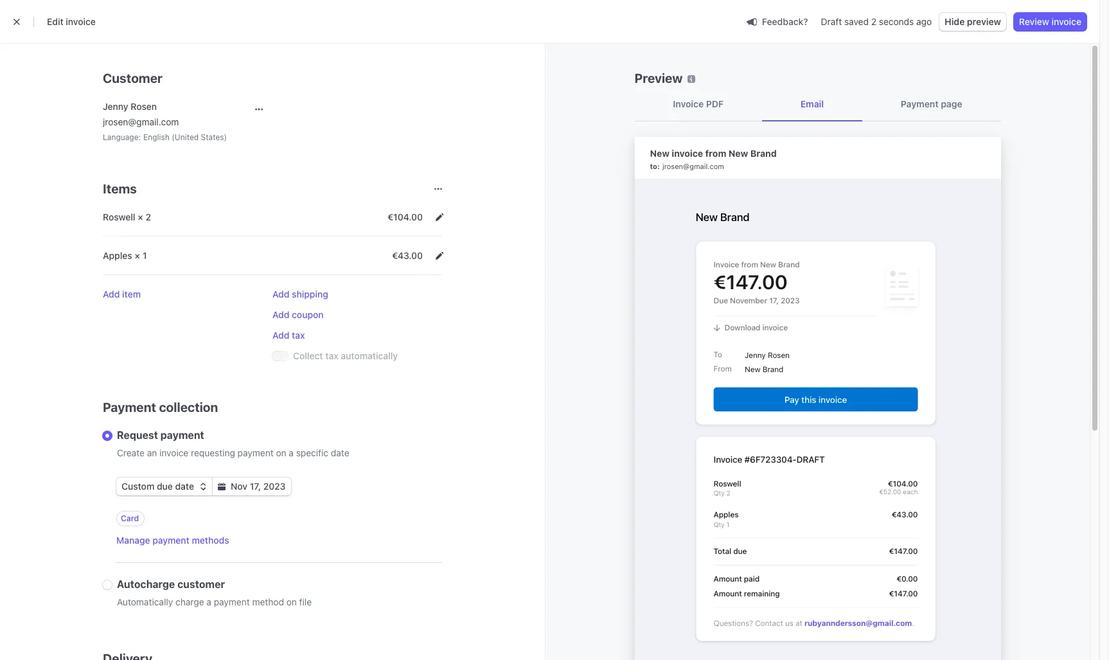 Task type: describe. For each thing, give the bounding box(es) containing it.
tax for add
[[292, 330, 305, 341]]

payment inside "autocharge customer automatically charge a payment method on file"
[[214, 597, 250, 608]]

email
[[801, 98, 824, 109]]

language:
[[103, 132, 141, 142]]

:
[[658, 162, 660, 170]]

specific
[[296, 447, 329, 458]]

automatically
[[117, 597, 173, 608]]

pdf
[[706, 98, 724, 109]]

draft saved 2 seconds ago
[[821, 16, 932, 27]]

roswell × 2
[[103, 212, 151, 222]]

add for add tax
[[273, 330, 290, 341]]

requesting
[[191, 447, 235, 458]]

date inside request payment create an invoice requesting payment on a specific date
[[331, 447, 349, 458]]

brand
[[751, 148, 777, 159]]

collection
[[159, 400, 218, 415]]

custom due date button
[[116, 478, 212, 496]]

add shipping
[[273, 289, 328, 300]]

create
[[117, 447, 145, 458]]

jenny
[[103, 101, 128, 112]]

payment inside "manage payment methods" "button"
[[153, 535, 190, 546]]

apples
[[103, 250, 132, 261]]

invoice
[[673, 98, 704, 109]]

add item
[[103, 289, 141, 300]]

jenny rosen jrosen@gmail.com language: english (united states)
[[103, 101, 227, 142]]

a inside request payment create an invoice requesting payment on a specific date
[[289, 447, 294, 458]]

ago
[[917, 16, 932, 27]]

invoice pdf
[[673, 98, 724, 109]]

payment for payment collection
[[103, 400, 156, 415]]

charge
[[176, 597, 204, 608]]

hide preview
[[945, 16, 1001, 27]]

add tax button
[[273, 329, 305, 342]]

add item button
[[103, 288, 141, 301]]

add for add shipping
[[273, 289, 290, 300]]

rosen
[[131, 101, 157, 112]]

on for customer
[[287, 597, 297, 608]]

(united
[[172, 132, 199, 142]]

apples × 1
[[103, 250, 147, 261]]

on for payment
[[276, 447, 286, 458]]

invoice for new
[[672, 148, 703, 159]]

1 new from the left
[[650, 148, 670, 159]]

edit invoice
[[47, 16, 96, 27]]

nov 17, 2023 button
[[213, 478, 291, 496]]

collect tax automatically
[[293, 350, 398, 361]]

invoice for review
[[1052, 16, 1082, 27]]

to
[[650, 162, 658, 170]]

autocharge customer automatically charge a payment method on file
[[117, 579, 312, 608]]

automatically
[[341, 350, 398, 361]]

nov
[[231, 481, 248, 492]]

customer
[[177, 579, 225, 590]]

tab list containing invoice pdf
[[635, 87, 1001, 122]]

draft
[[821, 16, 842, 27]]

nov 17, 2023
[[231, 481, 286, 492]]

add for add item
[[103, 289, 120, 300]]

due
[[157, 481, 173, 492]]

2023
[[263, 481, 286, 492]]

invoice for edit
[[66, 16, 96, 27]]

add for add coupon
[[273, 309, 290, 320]]

request payment create an invoice requesting payment on a specific date
[[117, 429, 349, 458]]

2 for saved
[[872, 16, 877, 27]]



Task type: vqa. For each thing, say whether or not it's contained in the screenshot.
the month associated with Oranges $5.00 USD / month
no



Task type: locate. For each thing, give the bounding box(es) containing it.
×
[[138, 212, 143, 222], [135, 250, 140, 261]]

review
[[1019, 16, 1050, 27]]

items
[[103, 181, 137, 196]]

payment page
[[901, 98, 963, 109]]

svg image inside nov 17, 2023 button
[[218, 483, 226, 491]]

feedback?
[[762, 16, 808, 27]]

invoice right edit
[[66, 16, 96, 27]]

1 horizontal spatial payment
[[901, 98, 939, 109]]

feedback? button
[[742, 13, 814, 31]]

1 vertical spatial tax
[[325, 350, 339, 361]]

states)
[[201, 132, 227, 142]]

payment up "request"
[[103, 400, 156, 415]]

0 vertical spatial 2
[[872, 16, 877, 27]]

2 right roswell
[[146, 212, 151, 222]]

manage
[[116, 535, 150, 546]]

× left '1'
[[135, 250, 140, 261]]

1 vertical spatial a
[[207, 597, 211, 608]]

preview
[[967, 16, 1001, 27]]

payment up "17," at the bottom of page
[[238, 447, 274, 458]]

date inside popup button
[[175, 481, 194, 492]]

add inside "button"
[[273, 289, 290, 300]]

add coupon
[[273, 309, 324, 320]]

1 horizontal spatial new
[[729, 148, 748, 159]]

svg image inside custom due date popup button
[[199, 483, 207, 491]]

on left specific
[[276, 447, 286, 458]]

seconds
[[879, 16, 914, 27]]

1 vertical spatial date
[[175, 481, 194, 492]]

0 vertical spatial date
[[331, 447, 349, 458]]

custom due date
[[122, 481, 194, 492]]

payment for payment page
[[901, 98, 939, 109]]

invoice inside button
[[1052, 16, 1082, 27]]

1 vertical spatial jrosen@gmail.com
[[663, 162, 724, 170]]

× for roswell
[[138, 212, 143, 222]]

on inside "autocharge customer automatically charge a payment method on file"
[[287, 597, 297, 608]]

17,
[[250, 481, 261, 492]]

date
[[331, 447, 349, 458], [175, 481, 194, 492]]

from
[[706, 148, 727, 159]]

a right charge at the bottom left of the page
[[207, 597, 211, 608]]

jrosen@gmail.com
[[103, 116, 179, 127], [663, 162, 724, 170]]

card
[[121, 514, 139, 523]]

2 right saved
[[872, 16, 877, 27]]

payment collection
[[103, 400, 218, 415]]

tax for collect
[[325, 350, 339, 361]]

1 vertical spatial on
[[287, 597, 297, 608]]

request
[[117, 429, 158, 441]]

add inside button
[[273, 330, 290, 341]]

a left specific
[[289, 447, 294, 458]]

add shipping button
[[273, 288, 328, 301]]

invoice inside new invoice from new brand to : jrosen@gmail.com
[[672, 148, 703, 159]]

tax right "collect"
[[325, 350, 339, 361]]

payment inside tab list
[[901, 98, 939, 109]]

1 horizontal spatial a
[[289, 447, 294, 458]]

1 vertical spatial 2
[[146, 212, 151, 222]]

0 vertical spatial tax
[[292, 330, 305, 341]]

page
[[941, 98, 963, 109]]

€104.00
[[388, 212, 423, 222]]

payment left page
[[901, 98, 939, 109]]

add up 'add tax'
[[273, 309, 290, 320]]

review invoice
[[1019, 16, 1082, 27]]

file
[[299, 597, 312, 608]]

1 horizontal spatial tax
[[325, 350, 339, 361]]

0 horizontal spatial jrosen@gmail.com
[[103, 116, 179, 127]]

tax
[[292, 330, 305, 341], [325, 350, 339, 361]]

collect
[[293, 350, 323, 361]]

1 vertical spatial ×
[[135, 250, 140, 261]]

date right due
[[175, 481, 194, 492]]

a
[[289, 447, 294, 458], [207, 597, 211, 608]]

hide preview button
[[940, 13, 1007, 31]]

2 new from the left
[[729, 148, 748, 159]]

svg image
[[255, 105, 263, 113], [436, 213, 444, 221], [199, 483, 207, 491], [218, 483, 226, 491]]

invoice left from
[[672, 148, 703, 159]]

saved
[[845, 16, 869, 27]]

0 horizontal spatial date
[[175, 481, 194, 492]]

manage payment methods
[[116, 535, 229, 546]]

payment right manage
[[153, 535, 190, 546]]

2
[[872, 16, 877, 27], [146, 212, 151, 222]]

× right roswell
[[138, 212, 143, 222]]

english
[[143, 132, 170, 142]]

× for apples
[[135, 250, 140, 261]]

0 vertical spatial payment
[[901, 98, 939, 109]]

svg image
[[436, 252, 444, 260]]

tax down add coupon button in the left of the page
[[292, 330, 305, 341]]

invoice right review
[[1052, 16, 1082, 27]]

€43.00
[[392, 250, 423, 261]]

jrosen@gmail.com inside new invoice from new brand to : jrosen@gmail.com
[[663, 162, 724, 170]]

payment down customer
[[214, 597, 250, 608]]

0 vertical spatial a
[[289, 447, 294, 458]]

add down add coupon button in the left of the page
[[273, 330, 290, 341]]

method
[[252, 597, 284, 608]]

roswell
[[103, 212, 135, 222]]

manage payment methods button
[[116, 534, 229, 547]]

1 horizontal spatial date
[[331, 447, 349, 458]]

add coupon button
[[273, 309, 324, 321]]

0 vertical spatial on
[[276, 447, 286, 458]]

new
[[650, 148, 670, 159], [729, 148, 748, 159]]

custom
[[122, 481, 155, 492]]

customer
[[103, 71, 163, 86]]

payment down the collection
[[161, 429, 204, 441]]

invoice
[[66, 16, 96, 27], [1052, 16, 1082, 27], [672, 148, 703, 159], [160, 447, 189, 458]]

0 vertical spatial jrosen@gmail.com
[[103, 116, 179, 127]]

methods
[[192, 535, 229, 546]]

date right specific
[[331, 447, 349, 458]]

jrosen@gmail.com inside jenny rosen jrosen@gmail.com language: english (united states)
[[103, 116, 179, 127]]

0 vertical spatial ×
[[138, 212, 143, 222]]

0 horizontal spatial payment
[[103, 400, 156, 415]]

edit
[[47, 16, 63, 27]]

payment
[[901, 98, 939, 109], [103, 400, 156, 415]]

1 horizontal spatial jrosen@gmail.com
[[663, 162, 724, 170]]

1
[[143, 250, 147, 261]]

invoice inside request payment create an invoice requesting payment on a specific date
[[160, 447, 189, 458]]

jrosen@gmail.com down from
[[663, 162, 724, 170]]

1 vertical spatial payment
[[103, 400, 156, 415]]

hide
[[945, 16, 965, 27]]

tax inside button
[[292, 330, 305, 341]]

add up 'add coupon'
[[273, 289, 290, 300]]

0 horizontal spatial new
[[650, 148, 670, 159]]

on
[[276, 447, 286, 458], [287, 597, 297, 608]]

jrosen@gmail.com down rosen
[[103, 116, 179, 127]]

on inside request payment create an invoice requesting payment on a specific date
[[276, 447, 286, 458]]

payment
[[161, 429, 204, 441], [238, 447, 274, 458], [153, 535, 190, 546], [214, 597, 250, 608]]

new invoice from new brand to : jrosen@gmail.com
[[650, 148, 777, 170]]

tab list
[[635, 87, 1001, 122]]

0 horizontal spatial tax
[[292, 330, 305, 341]]

on left file
[[287, 597, 297, 608]]

add
[[103, 289, 120, 300], [273, 289, 290, 300], [273, 309, 290, 320], [273, 330, 290, 341]]

0 horizontal spatial a
[[207, 597, 211, 608]]

new up :
[[650, 148, 670, 159]]

autocharge
[[117, 579, 175, 590]]

review invoice button
[[1014, 13, 1087, 31]]

add left "item"
[[103, 289, 120, 300]]

coupon
[[292, 309, 324, 320]]

preview
[[635, 71, 683, 86]]

shipping
[[292, 289, 328, 300]]

item
[[122, 289, 141, 300]]

new right from
[[729, 148, 748, 159]]

0 horizontal spatial 2
[[146, 212, 151, 222]]

2 for ×
[[146, 212, 151, 222]]

add tax
[[273, 330, 305, 341]]

an
[[147, 447, 157, 458]]

1 horizontal spatial 2
[[872, 16, 877, 27]]

a inside "autocharge customer automatically charge a payment method on file"
[[207, 597, 211, 608]]

invoice right an
[[160, 447, 189, 458]]



